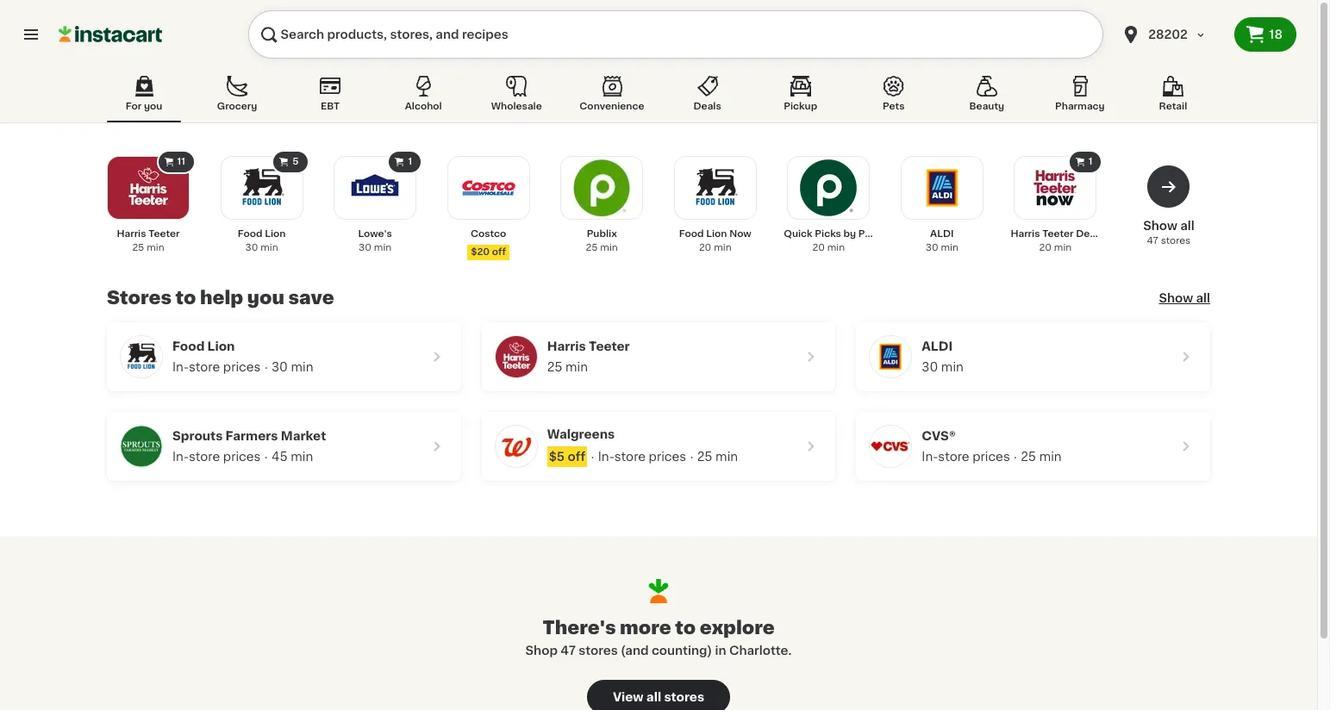 Task type: vqa. For each thing, say whether or not it's contained in the screenshot.
Delivery by 11:44am
no



Task type: locate. For each thing, give the bounding box(es) containing it.
20
[[699, 243, 712, 253], [813, 243, 825, 253], [1040, 243, 1052, 253]]

harris
[[117, 229, 146, 239], [1011, 229, 1041, 239], [547, 341, 586, 353]]

walgreens image
[[496, 426, 537, 467]]

ebt
[[321, 102, 340, 111]]

18 button
[[1235, 17, 1297, 52]]

18
[[1270, 28, 1283, 41]]

0 horizontal spatial you
[[144, 102, 162, 111]]

1 vertical spatial aldi 30 min
[[922, 341, 964, 373]]

in- down the cvs®
[[922, 451, 939, 463]]

2 horizontal spatial food
[[679, 229, 704, 239]]

$20
[[471, 248, 490, 257]]

all inside show all 47 stores
[[1181, 220, 1195, 232]]

for you
[[126, 102, 162, 111]]

None search field
[[248, 10, 1104, 59]]

for you button
[[107, 72, 181, 122]]

all for show all
[[1197, 292, 1211, 304]]

1 horizontal spatial lion
[[265, 229, 286, 239]]

grocery
[[217, 102, 257, 111]]

25
[[132, 243, 144, 253], [586, 243, 598, 253], [547, 361, 563, 373], [698, 451, 713, 463], [1021, 451, 1037, 463]]

show inside show all 47 stores
[[1144, 220, 1178, 232]]

aldi
[[931, 229, 954, 239], [922, 341, 953, 353]]

now
[[730, 229, 752, 239], [1120, 229, 1142, 239]]

2 horizontal spatial 20
[[1040, 243, 1052, 253]]

1 now from the left
[[730, 229, 752, 239]]

publix down publix image
[[587, 229, 617, 239]]

show down show all 47 stores
[[1160, 292, 1194, 304]]

2 vertical spatial all
[[647, 692, 662, 704]]

show for show all
[[1160, 292, 1194, 304]]

lion down food lion image
[[265, 229, 286, 239]]

1 horizontal spatial 1
[[1089, 157, 1093, 166]]

harris teeter 25 min
[[117, 229, 180, 253], [547, 341, 630, 373]]

in- down walgreens
[[598, 451, 615, 463]]

0 horizontal spatial 20
[[699, 243, 712, 253]]

shop
[[526, 645, 558, 658]]

aldi 30 min
[[926, 229, 959, 253], [922, 341, 964, 373]]

harris teeter 25 min up stores
[[117, 229, 180, 253]]

in- for sprouts farmers market
[[172, 451, 189, 463]]

teeter for 20 min
[[1043, 229, 1074, 239]]

wholesale
[[491, 102, 542, 111]]

in-store prices down the cvs®
[[922, 451, 1011, 463]]

in- for cvs®
[[922, 451, 939, 463]]

0 horizontal spatial harris
[[117, 229, 146, 239]]

pets button
[[857, 72, 931, 122]]

show inside popup button
[[1160, 292, 1194, 304]]

save
[[289, 289, 334, 307]]

20 inside harris teeter delivery now 20 min
[[1040, 243, 1052, 253]]

cvs®
[[922, 430, 956, 442]]

2 horizontal spatial lion
[[707, 229, 728, 239]]

1 horizontal spatial stores
[[664, 692, 705, 704]]

food for food lion 30 min
[[238, 229, 263, 239]]

sprouts farmers market image
[[121, 426, 162, 467]]

to
[[176, 289, 196, 307], [676, 620, 696, 638]]

in-store prices down food lion
[[172, 361, 261, 373]]

help
[[200, 289, 243, 307]]

stores down counting)
[[664, 692, 705, 704]]

0 vertical spatial aldi
[[931, 229, 954, 239]]

1 vertical spatial you
[[247, 289, 285, 307]]

there's
[[543, 620, 616, 638]]

stores to help you save
[[107, 289, 334, 307]]

lion down help
[[208, 341, 235, 353]]

harris teeter image
[[119, 159, 178, 217], [496, 336, 537, 378]]

1 right harris teeter delivery now image
[[1089, 157, 1093, 166]]

0 vertical spatial aldi image
[[913, 159, 972, 217]]

delivery
[[1077, 229, 1117, 239]]

pickup
[[784, 102, 818, 111]]

2 20 from the left
[[813, 243, 825, 253]]

47 inside show all 47 stores
[[1148, 236, 1159, 246]]

deals button
[[671, 72, 745, 122]]

min inside food lion 30 min
[[261, 243, 278, 253]]

food
[[238, 229, 263, 239], [679, 229, 704, 239], [172, 341, 205, 353]]

20 down harris teeter delivery now image
[[1040, 243, 1052, 253]]

1 vertical spatial to
[[676, 620, 696, 638]]

20 for harris teeter delivery now 20 min
[[1040, 243, 1052, 253]]

wholesale button
[[480, 72, 554, 122]]

20 down food lion now image
[[699, 243, 712, 253]]

shop categories tab list
[[107, 72, 1211, 122]]

1 horizontal spatial off
[[568, 451, 586, 463]]

28202 button
[[1111, 10, 1235, 59], [1122, 10, 1225, 59]]

0 vertical spatial harris teeter 25 min
[[117, 229, 180, 253]]

store
[[189, 361, 220, 373], [189, 451, 220, 463], [615, 451, 646, 463], [939, 451, 970, 463]]

2 publix from the left
[[859, 229, 889, 239]]

you
[[144, 102, 162, 111], [247, 289, 285, 307]]

min inside food lion now 20 min
[[714, 243, 732, 253]]

1 right lowe's image
[[408, 157, 412, 166]]

0 horizontal spatial 47
[[561, 645, 576, 658]]

0 vertical spatial show
[[1144, 220, 1178, 232]]

in-store prices
[[172, 361, 261, 373], [172, 451, 261, 463], [598, 451, 687, 463], [922, 451, 1011, 463]]

3 20 from the left
[[1040, 243, 1052, 253]]

in- down sprouts
[[172, 451, 189, 463]]

1 horizontal spatial food
[[238, 229, 263, 239]]

1 vertical spatial harris teeter image
[[496, 336, 537, 378]]

now inside harris teeter delivery now 20 min
[[1120, 229, 1142, 239]]

in-
[[172, 361, 189, 373], [172, 451, 189, 463], [598, 451, 615, 463], [922, 451, 939, 463]]

harris teeter 25 min up walgreens
[[547, 341, 630, 373]]

min inside quick picks by publix 20 min
[[828, 243, 845, 253]]

costco
[[471, 229, 507, 239]]

publix
[[587, 229, 617, 239], [859, 229, 889, 239]]

0 horizontal spatial 25 min
[[698, 451, 738, 463]]

1 horizontal spatial to
[[676, 620, 696, 638]]

0 horizontal spatial harris teeter 25 min
[[117, 229, 180, 253]]

1 vertical spatial off
[[568, 451, 586, 463]]

2 horizontal spatial harris
[[1011, 229, 1041, 239]]

1 vertical spatial stores
[[579, 645, 618, 658]]

food down food lion image
[[238, 229, 263, 239]]

in-store prices down walgreens
[[598, 451, 687, 463]]

store down the cvs®
[[939, 451, 970, 463]]

stores
[[107, 289, 172, 307]]

all inside show all popup button
[[1197, 292, 1211, 304]]

stores up show all popup button
[[1161, 236, 1191, 246]]

now down food lion now image
[[730, 229, 752, 239]]

(and
[[621, 645, 649, 658]]

off right $5
[[568, 451, 586, 463]]

to up counting)
[[676, 620, 696, 638]]

food down food lion now image
[[679, 229, 704, 239]]

publix inside publix 25 min
[[587, 229, 617, 239]]

0 horizontal spatial lion
[[208, 341, 235, 353]]

lion
[[265, 229, 286, 239], [707, 229, 728, 239], [208, 341, 235, 353]]

0 vertical spatial stores
[[1161, 236, 1191, 246]]

lion down food lion now image
[[707, 229, 728, 239]]

2 horizontal spatial all
[[1197, 292, 1211, 304]]

costco image
[[459, 159, 518, 217]]

0 vertical spatial all
[[1181, 220, 1195, 232]]

you right the for
[[144, 102, 162, 111]]

0 horizontal spatial teeter
[[149, 229, 180, 239]]

1 horizontal spatial 47
[[1148, 236, 1159, 246]]

0 horizontal spatial all
[[647, 692, 662, 704]]

farmers
[[226, 430, 278, 442]]

stores down "there's"
[[579, 645, 618, 658]]

1 vertical spatial harris teeter 25 min
[[547, 341, 630, 373]]

cvs® image
[[871, 426, 912, 467]]

show all button
[[1160, 290, 1211, 307]]

25 inside publix 25 min
[[586, 243, 598, 253]]

1 20 from the left
[[699, 243, 712, 253]]

1 horizontal spatial you
[[247, 289, 285, 307]]

in-store prices for cvs®
[[922, 451, 1011, 463]]

0 vertical spatial 47
[[1148, 236, 1159, 246]]

off
[[492, 248, 506, 257], [568, 451, 586, 463]]

1 1 from the left
[[408, 157, 412, 166]]

store down food lion
[[189, 361, 220, 373]]

1 horizontal spatial harris teeter 25 min
[[547, 341, 630, 373]]

in-store prices down sprouts
[[172, 451, 261, 463]]

2 1 from the left
[[1089, 157, 1093, 166]]

you inside tab panel
[[247, 289, 285, 307]]

2 horizontal spatial teeter
[[1043, 229, 1074, 239]]

publix right by
[[859, 229, 889, 239]]

prices for food lion
[[223, 361, 261, 373]]

0 horizontal spatial to
[[176, 289, 196, 307]]

show right delivery at the top right of the page
[[1144, 220, 1178, 232]]

quick
[[784, 229, 813, 239]]

1 publix from the left
[[587, 229, 617, 239]]

47 down "there's"
[[561, 645, 576, 658]]

1 for delivery
[[1089, 157, 1093, 166]]

1 vertical spatial show
[[1160, 292, 1194, 304]]

to left help
[[176, 289, 196, 307]]

stores
[[1161, 236, 1191, 246], [579, 645, 618, 658], [664, 692, 705, 704]]

lion for food lion
[[208, 341, 235, 353]]

1 vertical spatial aldi image
[[871, 336, 912, 378]]

food inside food lion 30 min
[[238, 229, 263, 239]]

1 horizontal spatial 20
[[813, 243, 825, 253]]

prices for sprouts farmers market
[[223, 451, 261, 463]]

0 horizontal spatial now
[[730, 229, 752, 239]]

0 vertical spatial you
[[144, 102, 162, 111]]

0 horizontal spatial off
[[492, 248, 506, 257]]

grocery button
[[200, 72, 274, 122]]

you right help
[[247, 289, 285, 307]]

1 horizontal spatial all
[[1181, 220, 1195, 232]]

0 vertical spatial to
[[176, 289, 196, 307]]

show all
[[1160, 292, 1211, 304]]

aldi image
[[913, 159, 972, 217], [871, 336, 912, 378]]

0 vertical spatial off
[[492, 248, 506, 257]]

teeter
[[149, 229, 180, 239], [1043, 229, 1074, 239], [589, 341, 630, 353]]

teeter inside harris teeter delivery now 20 min
[[1043, 229, 1074, 239]]

0 horizontal spatial publix
[[587, 229, 617, 239]]

0 horizontal spatial stores
[[579, 645, 618, 658]]

all inside view all stores button
[[647, 692, 662, 704]]

harris for 25 min
[[117, 229, 146, 239]]

20 down picks
[[813, 243, 825, 253]]

30
[[245, 243, 258, 253], [359, 243, 372, 253], [926, 243, 939, 253], [272, 361, 288, 373], [922, 361, 939, 373]]

convenience button
[[573, 72, 652, 122]]

0 vertical spatial harris teeter image
[[119, 159, 178, 217]]

harris inside harris teeter delivery now 20 min
[[1011, 229, 1041, 239]]

1
[[408, 157, 412, 166], [1089, 157, 1093, 166]]

all
[[1181, 220, 1195, 232], [1197, 292, 1211, 304], [647, 692, 662, 704]]

45
[[272, 451, 288, 463]]

in-store prices for food lion
[[172, 361, 261, 373]]

off right $20
[[492, 248, 506, 257]]

now right delivery at the top right of the page
[[1120, 229, 1142, 239]]

lowe's image
[[346, 159, 405, 217]]

show
[[1144, 220, 1178, 232], [1160, 292, 1194, 304]]

1 horizontal spatial publix
[[859, 229, 889, 239]]

1 horizontal spatial harris
[[547, 341, 586, 353]]

food lion
[[172, 341, 235, 353]]

to inside tab panel
[[176, 289, 196, 307]]

food for food lion now 20 min
[[679, 229, 704, 239]]

1 vertical spatial 47
[[561, 645, 576, 658]]

0 horizontal spatial food
[[172, 341, 205, 353]]

min
[[147, 243, 164, 253], [261, 243, 278, 253], [374, 243, 392, 253], [601, 243, 618, 253], [714, 243, 732, 253], [828, 243, 845, 253], [941, 243, 959, 253], [1055, 243, 1072, 253], [291, 361, 314, 373], [566, 361, 588, 373], [942, 361, 964, 373], [291, 451, 313, 463], [716, 451, 738, 463], [1040, 451, 1062, 463]]

Search field
[[248, 10, 1104, 59]]

lion inside food lion now 20 min
[[707, 229, 728, 239]]

store down sprouts
[[189, 451, 220, 463]]

47 right delivery at the top right of the page
[[1148, 236, 1159, 246]]

harris for 20 min
[[1011, 229, 1041, 239]]

charlotte.
[[730, 645, 792, 658]]

5
[[293, 157, 299, 166]]

in
[[715, 645, 727, 658]]

lion for food lion 30 min
[[265, 229, 286, 239]]

show all 47 stores
[[1144, 220, 1195, 246]]

2 vertical spatial stores
[[664, 692, 705, 704]]

beauty
[[970, 102, 1005, 111]]

lowe's 30 min
[[358, 229, 392, 253]]

1 horizontal spatial 25 min
[[1021, 451, 1062, 463]]

there's more to explore shop 47 stores (and counting) in charlotte.
[[526, 620, 792, 658]]

1 28202 button from the left
[[1111, 10, 1235, 59]]

1 horizontal spatial aldi image
[[913, 159, 972, 217]]

2 25 min from the left
[[1021, 451, 1062, 463]]

beauty button
[[950, 72, 1024, 122]]

prices
[[223, 361, 261, 373], [223, 451, 261, 463], [649, 451, 687, 463], [973, 451, 1011, 463]]

47
[[1148, 236, 1159, 246], [561, 645, 576, 658]]

0 horizontal spatial 1
[[408, 157, 412, 166]]

food right food lion icon
[[172, 341, 205, 353]]

food inside food lion now 20 min
[[679, 229, 704, 239]]

retail
[[1160, 102, 1188, 111]]

view all stores button
[[587, 681, 731, 711]]

walgreens
[[547, 429, 615, 441]]

stores to help you save tab panel
[[98, 150, 1220, 481]]

food lion image
[[121, 336, 162, 378]]

1 vertical spatial all
[[1197, 292, 1211, 304]]

20 inside quick picks by publix 20 min
[[813, 243, 825, 253]]

2 now from the left
[[1120, 229, 1142, 239]]

2 horizontal spatial stores
[[1161, 236, 1191, 246]]

1 horizontal spatial now
[[1120, 229, 1142, 239]]

stores inside show all 47 stores
[[1161, 236, 1191, 246]]

costco $20 off
[[471, 229, 507, 257]]

lion inside food lion 30 min
[[265, 229, 286, 239]]

in- down food lion
[[172, 361, 189, 373]]



Task type: describe. For each thing, give the bounding box(es) containing it.
$5 off
[[549, 451, 586, 463]]

pharmacy
[[1056, 102, 1105, 111]]

1 25 min from the left
[[698, 451, 738, 463]]

instacart image
[[59, 24, 162, 45]]

pickup button
[[764, 72, 838, 122]]

28202
[[1149, 28, 1188, 41]]

stores inside button
[[664, 692, 705, 704]]

prices for cvs®
[[973, 451, 1011, 463]]

lion for food lion now 20 min
[[707, 229, 728, 239]]

convenience
[[580, 102, 645, 111]]

47 inside there's more to explore shop 47 stores (and counting) in charlotte.
[[561, 645, 576, 658]]

0 horizontal spatial harris teeter image
[[119, 159, 178, 217]]

food lion now 20 min
[[679, 229, 752, 253]]

1 for min
[[408, 157, 412, 166]]

counting)
[[652, 645, 713, 658]]

1 vertical spatial aldi
[[922, 341, 953, 353]]

publix image
[[573, 159, 632, 217]]

min inside publix 25 min
[[601, 243, 618, 253]]

food for food lion
[[172, 341, 205, 353]]

30 inside food lion 30 min
[[245, 243, 258, 253]]

min inside lowe's 30 min
[[374, 243, 392, 253]]

explore
[[700, 620, 775, 638]]

market
[[281, 430, 326, 442]]

11
[[177, 157, 185, 166]]

all for show all 47 stores
[[1181, 220, 1195, 232]]

alcohol
[[405, 102, 442, 111]]

picks
[[815, 229, 842, 239]]

1 horizontal spatial harris teeter image
[[496, 336, 537, 378]]

30 inside lowe's 30 min
[[359, 243, 372, 253]]

lowe's
[[358, 229, 392, 239]]

quick picks by publix image
[[800, 159, 858, 217]]

teeter for 25 min
[[149, 229, 180, 239]]

more
[[620, 620, 672, 638]]

by
[[844, 229, 857, 239]]

ebt button
[[293, 72, 368, 122]]

0 horizontal spatial aldi image
[[871, 336, 912, 378]]

sprouts
[[172, 430, 223, 442]]

min inside harris teeter delivery now 20 min
[[1055, 243, 1072, 253]]

publix inside quick picks by publix 20 min
[[859, 229, 889, 239]]

to inside there's more to explore shop 47 stores (and counting) in charlotte.
[[676, 620, 696, 638]]

food lion 30 min
[[238, 229, 286, 253]]

store for food lion
[[189, 361, 220, 373]]

1 horizontal spatial teeter
[[589, 341, 630, 353]]

now inside food lion now 20 min
[[730, 229, 752, 239]]

food lion image
[[232, 159, 291, 217]]

stores inside there's more to explore shop 47 stores (and counting) in charlotte.
[[579, 645, 618, 658]]

store for sprouts farmers market
[[189, 451, 220, 463]]

20 for quick picks by publix 20 min
[[813, 243, 825, 253]]

for
[[126, 102, 142, 111]]

all for view all stores
[[647, 692, 662, 704]]

alcohol button
[[387, 72, 461, 122]]

sprouts farmers market
[[172, 430, 326, 442]]

publix 25 min
[[586, 229, 618, 253]]

harris teeter delivery now 20 min
[[1011, 229, 1142, 253]]

food lion now image
[[686, 159, 745, 217]]

view all stores link
[[587, 681, 731, 711]]

you inside button
[[144, 102, 162, 111]]

30 min
[[272, 361, 314, 373]]

view all stores
[[613, 692, 705, 704]]

quick picks by publix 20 min
[[784, 229, 889, 253]]

20 inside food lion now 20 min
[[699, 243, 712, 253]]

harris teeter delivery now image
[[1027, 159, 1085, 217]]

show for show all 47 stores
[[1144, 220, 1178, 232]]

deals
[[694, 102, 722, 111]]

view
[[613, 692, 644, 704]]

in-store prices for sprouts farmers market
[[172, 451, 261, 463]]

store for cvs®
[[939, 451, 970, 463]]

in- for food lion
[[172, 361, 189, 373]]

$5
[[549, 451, 565, 463]]

pets
[[883, 102, 905, 111]]

pharmacy button
[[1044, 72, 1118, 122]]

retail button
[[1137, 72, 1211, 122]]

0 vertical spatial aldi 30 min
[[926, 229, 959, 253]]

store down walgreens
[[615, 451, 646, 463]]

2 28202 button from the left
[[1122, 10, 1225, 59]]

off inside costco $20 off
[[492, 248, 506, 257]]

45 min
[[272, 451, 313, 463]]



